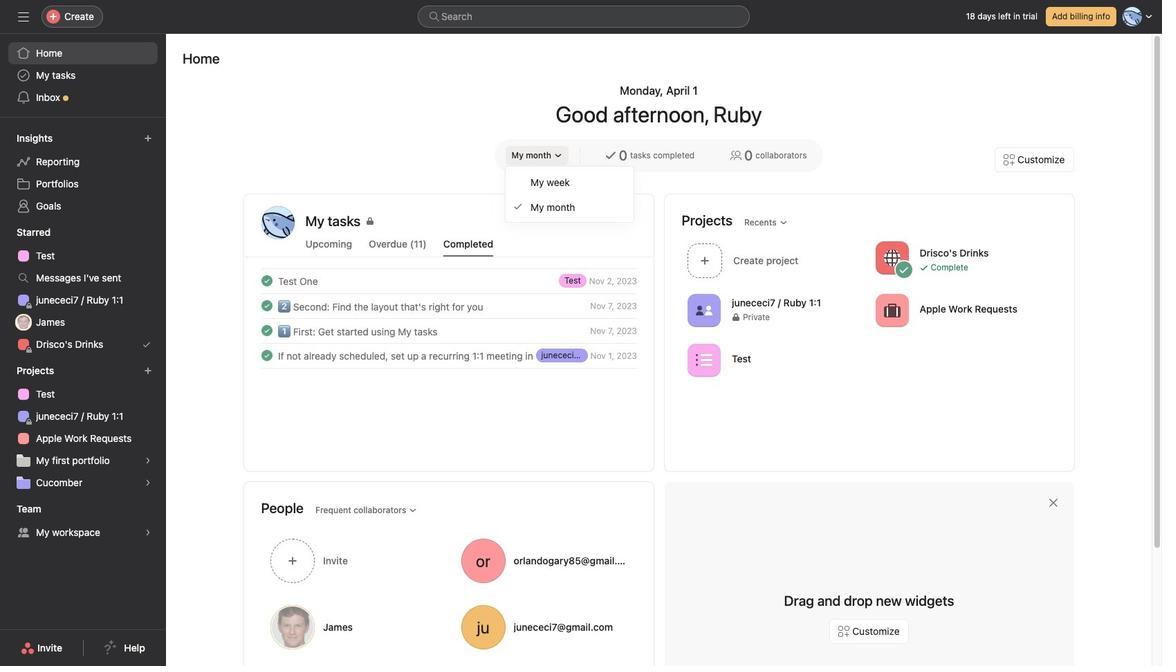 Task type: describe. For each thing, give the bounding box(es) containing it.
see details, cucomber image
[[144, 479, 152, 487]]

hide sidebar image
[[18, 11, 29, 22]]

3 list item from the top
[[245, 318, 653, 343]]

starred element
[[0, 220, 166, 358]]

briefcase image
[[883, 302, 900, 319]]

3 completed checkbox from the top
[[258, 322, 275, 339]]

2 completed image from the top
[[258, 347, 275, 364]]

new project or portfolio image
[[144, 367, 152, 375]]

2 completed checkbox from the top
[[258, 297, 275, 314]]

teams element
[[0, 497, 166, 546]]

list image
[[695, 352, 712, 368]]

dismiss image
[[1048, 497, 1059, 508]]

projects element
[[0, 358, 166, 497]]

1 completed image from the top
[[258, 273, 275, 289]]

see details, my workspace image
[[144, 528, 152, 537]]



Task type: vqa. For each thing, say whether or not it's contained in the screenshot.
the bottom Completed option
yes



Task type: locate. For each thing, give the bounding box(es) containing it.
new insights image
[[144, 134, 152, 142]]

insights element
[[0, 126, 166, 220]]

see details, my first portfolio image
[[144, 457, 152, 465]]

1 vertical spatial completed image
[[258, 322, 275, 339]]

0 vertical spatial completed image
[[258, 273, 275, 289]]

globe image
[[883, 249, 900, 266]]

list item
[[245, 268, 653, 293], [245, 293, 653, 318], [245, 318, 653, 343], [245, 343, 653, 368]]

2 vertical spatial completed checkbox
[[258, 322, 275, 339]]

view profile image
[[261, 206, 294, 239]]

Completed checkbox
[[258, 347, 275, 364]]

1 list item from the top
[[245, 268, 653, 293]]

completed image
[[258, 273, 275, 289], [258, 347, 275, 364]]

0 vertical spatial completed checkbox
[[258, 273, 275, 289]]

completed image
[[258, 297, 275, 314], [258, 322, 275, 339]]

people image
[[695, 302, 712, 319]]

2 list item from the top
[[245, 293, 653, 318]]

1 vertical spatial completed image
[[258, 347, 275, 364]]

0 vertical spatial completed image
[[258, 297, 275, 314]]

global element
[[0, 34, 166, 117]]

4 list item from the top
[[245, 343, 653, 368]]

list box
[[418, 6, 750, 28]]

1 vertical spatial completed checkbox
[[258, 297, 275, 314]]

1 completed checkbox from the top
[[258, 273, 275, 289]]

Completed checkbox
[[258, 273, 275, 289], [258, 297, 275, 314], [258, 322, 275, 339]]

1 completed image from the top
[[258, 297, 275, 314]]

2 completed image from the top
[[258, 322, 275, 339]]



